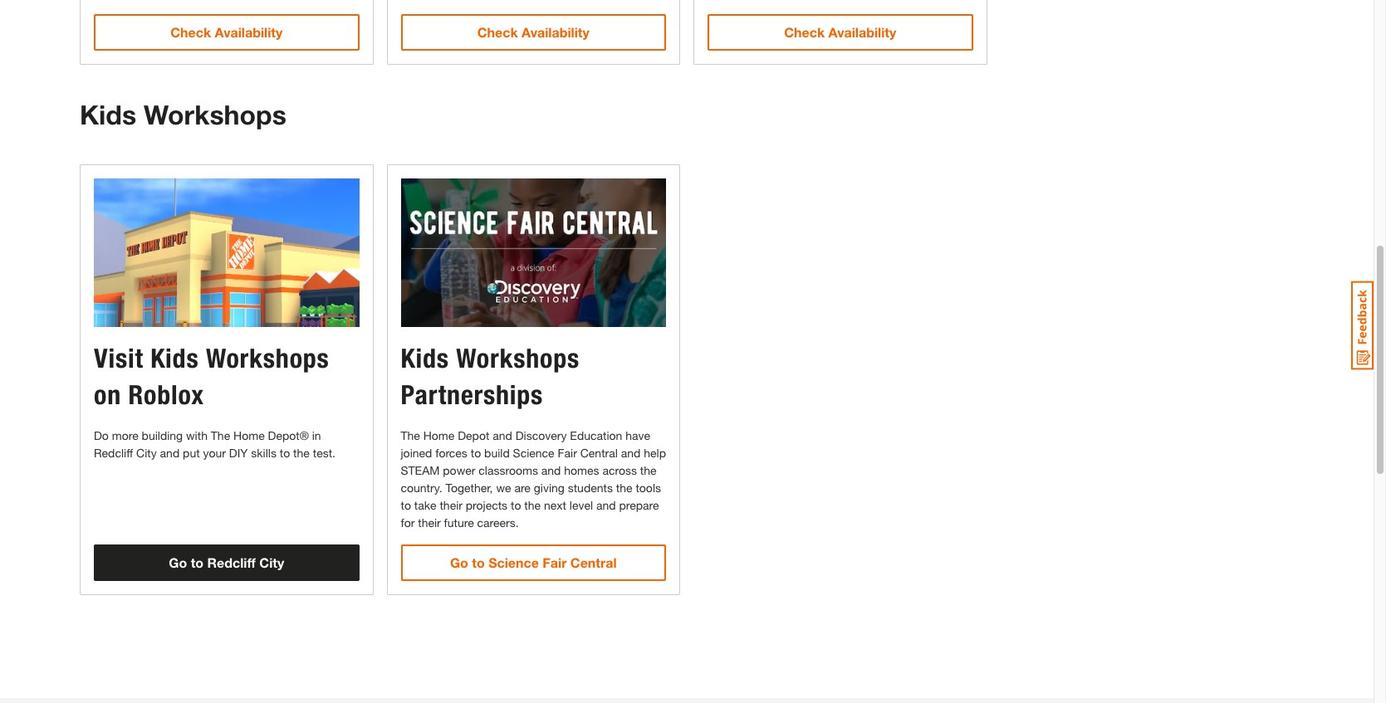 Task type: describe. For each thing, give the bounding box(es) containing it.
visit kids workshops on roblox
[[94, 343, 330, 412]]

and down have
[[621, 447, 641, 461]]

3 availability from the left
[[829, 24, 897, 40]]

workshops for kids workshops
[[144, 99, 287, 130]]

2 availability from the left
[[522, 24, 590, 40]]

the inside do more building with the home depot® in redcliff city and put your diy skills to the test.
[[293, 447, 310, 461]]

fair inside the home depot and discovery education have joined forces to build science fair central and help steam power classrooms and homes across the country. together, we are giving students the tools to take their projects to the next level and prepare for their future careers.
[[558, 447, 577, 461]]

on
[[94, 379, 121, 412]]

science_fair_height250px.jpeg.webp image
[[401, 178, 666, 328]]

build
[[485, 447, 510, 461]]

partnerships
[[401, 379, 544, 412]]

we
[[496, 482, 512, 496]]

with
[[186, 429, 208, 443]]

across
[[603, 464, 637, 478]]

in
[[312, 429, 321, 443]]

put
[[183, 447, 200, 461]]

3 check availability button from the left
[[708, 14, 974, 50]]

1 availability from the left
[[215, 24, 283, 40]]

go to science fair central button
[[401, 546, 666, 582]]

skills
[[251, 447, 277, 461]]

go to redcliff city
[[169, 555, 284, 571]]

go to redcliff city button
[[94, 546, 359, 582]]

1 check availability from the left
[[171, 24, 283, 40]]

are
[[515, 482, 531, 496]]

do more building with the home depot® in redcliff city and put your diy skills to the test.
[[94, 429, 336, 461]]

take
[[415, 499, 437, 513]]

building
[[142, 429, 183, 443]]

the inside do more building with the home depot® in redcliff city and put your diy skills to the test.
[[211, 429, 230, 443]]

1 vertical spatial their
[[418, 516, 441, 531]]

steam
[[401, 464, 440, 478]]

city inside go to redcliff city button
[[260, 555, 284, 571]]

kids workshops
[[80, 99, 287, 130]]

discovery
[[516, 429, 567, 443]]

more
[[112, 429, 139, 443]]

homes
[[565, 464, 600, 478]]

to inside button
[[191, 555, 204, 571]]

test.
[[313, 447, 336, 461]]

help
[[644, 447, 666, 461]]

depot®
[[268, 429, 309, 443]]

science inside the home depot and discovery education have joined forces to build science fair central and help steam power classrooms and homes across the country. together, we are giving students the tools to take their projects to the next level and prepare for their future careers.
[[513, 447, 555, 461]]

careers.
[[477, 516, 519, 531]]

depot
[[458, 429, 490, 443]]

home inside do more building with the home depot® in redcliff city and put your diy skills to the test.
[[234, 429, 265, 443]]

go to science fair central
[[450, 555, 617, 571]]

education
[[570, 429, 623, 443]]

home inside the home depot and discovery education have joined forces to build science fair central and help steam power classrooms and homes across the country. together, we are giving students the tools to take their projects to the next level and prepare for their future careers.
[[424, 429, 455, 443]]

city inside do more building with the home depot® in redcliff city and put your diy skills to the test.
[[136, 447, 157, 461]]

the down across
[[616, 482, 633, 496]]

1 check availability button from the left
[[94, 14, 359, 50]]

classrooms
[[479, 464, 538, 478]]

1 check from the left
[[171, 24, 211, 40]]

and inside do more building with the home depot® in redcliff city and put your diy skills to the test.
[[160, 447, 180, 461]]



Task type: locate. For each thing, give the bounding box(es) containing it.
go for visit kids workshops on roblox
[[169, 555, 187, 571]]

0 horizontal spatial availability
[[215, 24, 283, 40]]

0 vertical spatial city
[[136, 447, 157, 461]]

home up diy
[[234, 429, 265, 443]]

fair up homes
[[558, 447, 577, 461]]

workshops inside visit kids workshops on roblox
[[206, 343, 330, 375]]

redcliff inside button
[[207, 555, 256, 571]]

1 horizontal spatial check availability button
[[401, 14, 666, 50]]

diy
[[229, 447, 248, 461]]

kids workshops partnerships
[[401, 343, 580, 412]]

and
[[493, 429, 513, 443], [160, 447, 180, 461], [621, 447, 641, 461], [542, 464, 561, 478], [597, 499, 616, 513]]

go
[[169, 555, 187, 571], [450, 555, 469, 571]]

the up tools
[[641, 464, 657, 478]]

their down take
[[418, 516, 441, 531]]

2 check availability from the left
[[478, 24, 590, 40]]

feedback link image
[[1352, 281, 1375, 371]]

science down careers.
[[489, 555, 539, 571]]

1 the from the left
[[211, 429, 230, 443]]

your
[[203, 447, 226, 461]]

kids
[[80, 99, 136, 130], [151, 343, 199, 375], [401, 343, 449, 375]]

their
[[440, 499, 463, 513], [418, 516, 441, 531]]

central inside the home depot and discovery education have joined forces to build science fair central and help steam power classrooms and homes across the country. together, we are giving students the tools to take their projects to the next level and prepare for their future careers.
[[581, 447, 618, 461]]

city
[[136, 447, 157, 461], [260, 555, 284, 571]]

future
[[444, 516, 474, 531]]

home up forces
[[424, 429, 455, 443]]

fair
[[558, 447, 577, 461], [543, 555, 567, 571]]

go inside button
[[169, 555, 187, 571]]

and up giving
[[542, 464, 561, 478]]

the up your
[[211, 429, 230, 443]]

kids inside kids workshops partnerships
[[401, 343, 449, 375]]

check availability button
[[94, 14, 359, 50], [401, 14, 666, 50], [708, 14, 974, 50]]

the down are
[[525, 499, 541, 513]]

1 horizontal spatial city
[[260, 555, 284, 571]]

1 horizontal spatial availability
[[522, 24, 590, 40]]

1 horizontal spatial go
[[450, 555, 469, 571]]

0 vertical spatial science
[[513, 447, 555, 461]]

2 horizontal spatial check availability button
[[708, 14, 974, 50]]

country.
[[401, 482, 443, 496]]

1 home from the left
[[234, 429, 265, 443]]

central down level
[[571, 555, 617, 571]]

the down depot®
[[293, 447, 310, 461]]

the home depot and discovery education have joined forces to build science fair central and help steam power classrooms and homes across the country. together, we are giving students the tools to take their projects to the next level and prepare for their future careers.
[[401, 429, 666, 531]]

workshops inside kids workshops partnerships
[[456, 343, 580, 375]]

roblox
[[128, 379, 204, 412]]

availability
[[215, 24, 283, 40], [522, 24, 590, 40], [829, 24, 897, 40]]

2 check from the left
[[478, 24, 518, 40]]

level
[[570, 499, 593, 513]]

1 horizontal spatial home
[[424, 429, 455, 443]]

their up future
[[440, 499, 463, 513]]

the up "joined"
[[401, 429, 420, 443]]

1 vertical spatial fair
[[543, 555, 567, 571]]

3 check availability from the left
[[785, 24, 897, 40]]

forces
[[436, 447, 468, 461]]

the
[[211, 429, 230, 443], [401, 429, 420, 443]]

central inside button
[[571, 555, 617, 571]]

joined
[[401, 447, 432, 461]]

0 horizontal spatial check
[[171, 24, 211, 40]]

fair down next
[[543, 555, 567, 571]]

science inside button
[[489, 555, 539, 571]]

redcliff
[[94, 447, 133, 461], [207, 555, 256, 571]]

go inside button
[[450, 555, 469, 571]]

3 check from the left
[[785, 24, 825, 40]]

fair inside button
[[543, 555, 567, 571]]

power
[[443, 464, 476, 478]]

2 go from the left
[[450, 555, 469, 571]]

1 vertical spatial science
[[489, 555, 539, 571]]

2 the from the left
[[401, 429, 420, 443]]

0 horizontal spatial home
[[234, 429, 265, 443]]

0 vertical spatial their
[[440, 499, 463, 513]]

visit
[[94, 343, 143, 375]]

1 horizontal spatial redcliff
[[207, 555, 256, 571]]

prepare
[[619, 499, 659, 513]]

the
[[293, 447, 310, 461], [641, 464, 657, 478], [616, 482, 633, 496], [525, 499, 541, 513]]

0 horizontal spatial go
[[169, 555, 187, 571]]

workshops for kids workshops partnerships
[[456, 343, 580, 375]]

check
[[171, 24, 211, 40], [478, 24, 518, 40], [785, 24, 825, 40]]

1 horizontal spatial check availability
[[478, 24, 590, 40]]

0 vertical spatial central
[[581, 447, 618, 461]]

1 vertical spatial redcliff
[[207, 555, 256, 571]]

giving
[[534, 482, 565, 496]]

the inside the home depot and discovery education have joined forces to build science fair central and help steam power classrooms and homes across the country. together, we are giving students the tools to take their projects to the next level and prepare for their future careers.
[[401, 429, 420, 443]]

to inside do more building with the home depot® in redcliff city and put your diy skills to the test.
[[280, 447, 290, 461]]

1 horizontal spatial the
[[401, 429, 420, 443]]

1 horizontal spatial kids
[[151, 343, 199, 375]]

check availability
[[171, 24, 283, 40], [478, 24, 590, 40], [785, 24, 897, 40]]

tools
[[636, 482, 662, 496]]

go for kids workshops partnerships
[[450, 555, 469, 571]]

together,
[[446, 482, 493, 496]]

2 horizontal spatial kids
[[401, 343, 449, 375]]

1 vertical spatial city
[[260, 555, 284, 571]]

for
[[401, 516, 415, 531]]

workshops
[[144, 99, 287, 130], [206, 343, 330, 375], [456, 343, 580, 375]]

1 go from the left
[[169, 555, 187, 571]]

do
[[94, 429, 109, 443]]

and down building
[[160, 447, 180, 461]]

and down students
[[597, 499, 616, 513]]

have
[[626, 429, 651, 443]]

1 vertical spatial central
[[571, 555, 617, 571]]

1 horizontal spatial check
[[478, 24, 518, 40]]

science
[[513, 447, 555, 461], [489, 555, 539, 571]]

0 horizontal spatial check availability
[[171, 24, 283, 40]]

central
[[581, 447, 618, 461], [571, 555, 617, 571]]

kids for kids workshops partnerships
[[401, 343, 449, 375]]

2 check availability button from the left
[[401, 14, 666, 50]]

and up build at the bottom left of page
[[493, 429, 513, 443]]

0 vertical spatial redcliff
[[94, 447, 133, 461]]

students
[[568, 482, 613, 496]]

next
[[544, 499, 567, 513]]

2 horizontal spatial availability
[[829, 24, 897, 40]]

to
[[280, 447, 290, 461], [471, 447, 481, 461], [401, 499, 411, 513], [511, 499, 521, 513], [191, 555, 204, 571], [472, 555, 485, 571]]

0 horizontal spatial city
[[136, 447, 157, 461]]

redcliff inside do more building with the home depot® in redcliff city and put your diy skills to the test.
[[94, 447, 133, 461]]

0 horizontal spatial check availability button
[[94, 14, 359, 50]]

0 horizontal spatial redcliff
[[94, 447, 133, 461]]

to inside button
[[472, 555, 485, 571]]

projects
[[466, 499, 508, 513]]

2 horizontal spatial check availability
[[785, 24, 897, 40]]

kids inside visit kids workshops on roblox
[[151, 343, 199, 375]]

kids for kids workshops
[[80, 99, 136, 130]]

2 home from the left
[[424, 429, 455, 443]]

science down discovery
[[513, 447, 555, 461]]

home
[[234, 429, 265, 443], [424, 429, 455, 443]]

0 vertical spatial fair
[[558, 447, 577, 461]]

2 horizontal spatial check
[[785, 24, 825, 40]]

0 horizontal spatial the
[[211, 429, 230, 443]]

central down education on the bottom left
[[581, 447, 618, 461]]

0 horizontal spatial kids
[[80, 99, 136, 130]]



Task type: vqa. For each thing, say whether or not it's contained in the screenshot.
their
yes



